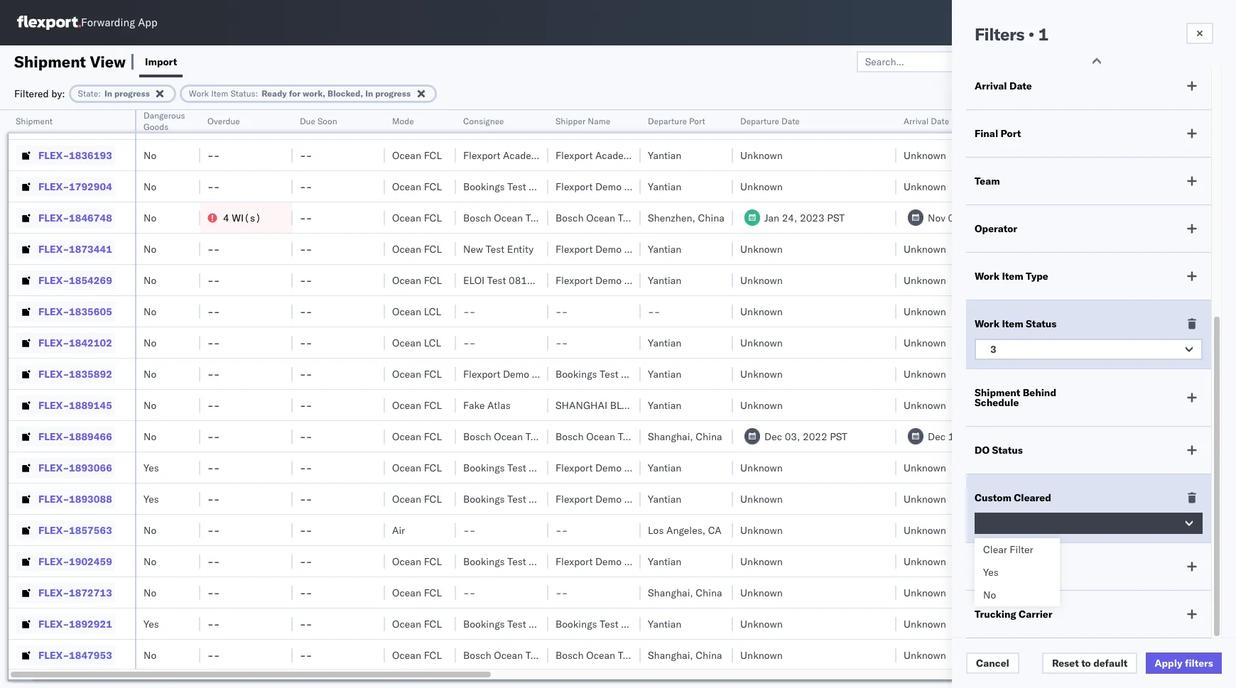 Task type: vqa. For each thing, say whether or not it's contained in the screenshot.


Task type: locate. For each thing, give the bounding box(es) containing it.
3 jan 16, 2023 pst from the top
[[1160, 587, 1236, 599]]

airport
[[1185, 524, 1216, 537]]

ocean for 1889145
[[392, 399, 421, 412]]

no right 1846748
[[144, 211, 156, 224]]

los angeles, ca for 06,
[[1067, 555, 1141, 568]]

1 vertical spatial status
[[1026, 318, 1057, 330]]

in
[[104, 88, 112, 98], [365, 88, 373, 98]]

8 resize handle column header from the left
[[716, 110, 733, 689]]

flexport demo shipper co. for 1873441
[[556, 243, 676, 255]]

1892921
[[69, 618, 112, 631]]

14 flex- from the top
[[38, 524, 69, 537]]

fcl for flex-1835892
[[424, 368, 442, 381]]

flex- inside flex-1893066 button
[[38, 462, 69, 474]]

11 flex- from the top
[[38, 430, 69, 443]]

shipment inside button
[[16, 116, 53, 126]]

0 horizontal spatial :
[[98, 88, 101, 98]]

6 ocean fcl from the top
[[392, 274, 442, 287]]

ps down pd
[[1225, 149, 1236, 162]]

9 fcl from the top
[[424, 430, 442, 443]]

dec for dec 09, 2022 ps
[[1160, 430, 1177, 443]]

1889145
[[69, 399, 112, 412]]

flex- up flex-1873441 button
[[38, 211, 69, 224]]

ocean for 1835892
[[392, 368, 421, 381]]

ocean fcl for flex-1902459
[[392, 555, 442, 568]]

1873441
[[69, 243, 112, 255]]

2 horizontal spatial status
[[1026, 318, 1057, 330]]

2 resize handle column header from the left
[[183, 110, 200, 689]]

no right the 1854269 at the top of page
[[144, 274, 156, 287]]

shipper inside shipper name button
[[556, 116, 586, 126]]

9 flex- from the top
[[38, 368, 69, 381]]

1 horizontal spatial :
[[255, 88, 258, 98]]

feb left 27,
[[1160, 243, 1177, 255]]

no for flex-1902459
[[144, 555, 156, 568]]

consignee inside button
[[463, 116, 504, 126]]

flex- for 1792904
[[38, 180, 69, 193]]

pst for flex-1893088
[[1222, 493, 1236, 506]]

10 flex- from the top
[[38, 399, 69, 412]]

1792904
[[69, 180, 112, 193]]

0 vertical spatial feb
[[1160, 243, 1177, 255]]

jan for flex-1889145
[[1160, 399, 1175, 412]]

flex- down by:
[[38, 118, 69, 130]]

0 horizontal spatial academy
[[503, 149, 544, 162]]

2 departure from the left
[[740, 116, 779, 126]]

flex- down "flex-1902459" button
[[38, 587, 69, 599]]

no for flex-1889145
[[144, 399, 156, 412]]

1 vertical spatial work
[[975, 270, 1000, 283]]

flex- up flex-1846748 button
[[38, 180, 69, 193]]

1 vertical spatial item
[[1002, 270, 1024, 283]]

newark,
[[1140, 336, 1177, 349]]

no right 1873441
[[144, 243, 156, 255]]

los for flex-1847953
[[1067, 649, 1083, 662]]

international
[[1124, 524, 1182, 537]]

jan 16, 2023 pst up nov 16, 2022 ps
[[1160, 493, 1236, 506]]

flex- down flex-1835605 button
[[38, 336, 69, 349]]

5 flex- from the top
[[38, 243, 69, 255]]

jan left nj
[[1160, 336, 1175, 349]]

:
[[98, 88, 101, 98], [255, 88, 258, 98]]

2 shanghai, china from the top
[[648, 430, 722, 443]]

arrival date up "arrival date" button
[[975, 80, 1032, 92]]

jan down dec 09, 2022 ps
[[1160, 462, 1175, 474]]

2022 down the oct 21, 2022 pd
[[1198, 149, 1223, 162]]

cancel
[[976, 657, 1010, 670]]

angeles
[[1086, 524, 1122, 537]]

co. for 1854269
[[662, 274, 676, 287]]

2022 for 21,
[[1196, 118, 1221, 130]]

1 horizontal spatial final port
[[1067, 116, 1105, 126]]

2 fcl from the top
[[424, 149, 442, 162]]

2 in from the left
[[365, 88, 373, 98]]

item left type
[[1002, 270, 1024, 283]]

16, up nov 16, 2022 ps
[[1177, 493, 1193, 506]]

2 ocean fcl from the top
[[392, 149, 442, 162]]

ps right 07,
[[1225, 368, 1236, 381]]

1 resize handle column header from the left
[[118, 110, 135, 689]]

flexport for 1836193
[[556, 149, 593, 162]]

yantian for flex-1842102
[[648, 336, 682, 349]]

shipper for flex-1893066
[[624, 462, 659, 474]]

dec left 09,
[[1160, 430, 1177, 443]]

15 flex- from the top
[[38, 555, 69, 568]]

flex- inside flex-1847953 button
[[38, 649, 69, 662]]

los angeles international airport
[[1067, 524, 1216, 537]]

13 flex- from the top
[[38, 493, 69, 506]]

flex- for 1889466
[[38, 430, 69, 443]]

shanghai, down co.,
[[648, 430, 693, 443]]

7 yantian from the top
[[648, 399, 682, 412]]

shanghai, china for oct
[[648, 118, 722, 130]]

2023 right nj
[[1195, 336, 1220, 349]]

yes for flex-1893088
[[144, 493, 159, 506]]

1 ps from the top
[[1225, 149, 1236, 162]]

1 ocean lcl from the top
[[392, 305, 441, 318]]

flex-1889466
[[38, 430, 112, 443]]

demo for 1854269
[[595, 274, 622, 287]]

1 in from the left
[[104, 88, 112, 98]]

academy left (us)
[[503, 149, 544, 162]]

flex- up flex-1857563 button
[[38, 493, 69, 506]]

flex- inside flex-1889145 button
[[38, 399, 69, 412]]

in right blocked,
[[365, 88, 373, 98]]

pst for flex-1889145
[[1222, 399, 1236, 412]]

flex- inside the flex-1836193 button
[[38, 149, 69, 162]]

apply filters
[[1155, 657, 1214, 670]]

0 horizontal spatial status
[[231, 88, 255, 98]]

flex- for 1893066
[[38, 462, 69, 474]]

5 resize handle column header from the left
[[439, 110, 456, 689]]

flex- inside "flex-1902459" button
[[38, 555, 69, 568]]

1889466
[[69, 430, 112, 443]]

pst down 'nov 07, 2022 ps'
[[1222, 399, 1236, 412]]

no up trucking
[[983, 589, 996, 602]]

5 yantian from the top
[[648, 336, 682, 349]]

4 yantian from the top
[[648, 274, 682, 287]]

no right 1889466 on the bottom left of page
[[144, 430, 156, 443]]

17 flex- from the top
[[38, 618, 69, 631]]

arrival down search... text box
[[904, 116, 929, 126]]

2 ps from the top
[[1225, 274, 1236, 287]]

file
[[1092, 55, 1109, 68]]

shipper for flex-1902459
[[624, 555, 659, 568]]

shipment down filtered
[[16, 116, 53, 126]]

arrival
[[975, 80, 1007, 92], [904, 116, 929, 126]]

flex-1835605 button
[[16, 302, 115, 322]]

yantian for flex-1902459
[[648, 555, 682, 568]]

2023 right 06,
[[1197, 555, 1222, 568]]

resize handle column header for dangerous goods
[[183, 110, 200, 689]]

angeles, for 09,
[[1086, 430, 1125, 443]]

2 vertical spatial item
[[1002, 318, 1024, 330]]

1 vertical spatial arrival date
[[904, 116, 949, 126]]

1 academy from the left
[[503, 149, 544, 162]]

4
[[223, 211, 229, 224]]

shanghai, china for dec
[[648, 430, 722, 443]]

11 resize handle column header from the left
[[1136, 110, 1153, 689]]

flex- down flex-1854269 button
[[38, 305, 69, 318]]

shipment up by:
[[14, 52, 86, 71]]

jan right the illinois
[[1160, 587, 1175, 599]]

13 fcl from the top
[[424, 587, 442, 599]]

10 fcl from the top
[[424, 462, 442, 474]]

nov for nov 05, 2022 pdt
[[928, 211, 946, 224]]

flex-
[[38, 118, 69, 130], [38, 149, 69, 162], [38, 180, 69, 193], [38, 211, 69, 224], [38, 243, 69, 255], [38, 274, 69, 287], [38, 305, 69, 318], [38, 336, 69, 349], [38, 368, 69, 381], [38, 399, 69, 412], [38, 430, 69, 443], [38, 462, 69, 474], [38, 493, 69, 506], [38, 524, 69, 537], [38, 555, 69, 568], [38, 587, 69, 599], [38, 618, 69, 631], [38, 649, 69, 662]]

oct
[[1160, 118, 1176, 130]]

3 shanghai, china from the top
[[648, 587, 722, 599]]

status left the ready
[[231, 88, 255, 98]]

status right do
[[992, 444, 1023, 457]]

10 resize handle column header from the left
[[1043, 110, 1060, 689]]

fake atlas
[[463, 399, 511, 412]]

27,
[[1179, 243, 1195, 255]]

jan
[[765, 211, 780, 224], [1160, 336, 1175, 349], [1160, 399, 1175, 412], [1160, 462, 1175, 474], [1160, 493, 1175, 506], [1160, 587, 1175, 599], [1160, 618, 1175, 631]]

flex- inside flex-1835605 button
[[38, 305, 69, 318]]

los for flex-1873441
[[1067, 243, 1083, 255]]

academy for (sz)
[[595, 149, 637, 162]]

flex- inside flex-1872713 button
[[38, 587, 69, 599]]

app
[[138, 16, 157, 29]]

file exception button
[[1070, 51, 1168, 72], [1070, 51, 1168, 72]]

no right 1842102
[[144, 336, 156, 349]]

filters
[[1185, 657, 1214, 670]]

12 flex- from the top
[[38, 462, 69, 474]]

8 yantian from the top
[[648, 462, 682, 474]]

0 horizontal spatial arrival date
[[904, 116, 949, 126]]

1795440
[[69, 118, 112, 130]]

16,
[[1177, 462, 1193, 474], [1177, 493, 1193, 506], [1180, 524, 1195, 537], [1177, 587, 1193, 599]]

3 ocean fcl from the top
[[392, 180, 442, 193]]

2 shanghai, from the top
[[648, 430, 693, 443]]

: up 1795440
[[98, 88, 101, 98]]

feb 06, 2023 pst
[[1160, 555, 1236, 568]]

10 yantian from the top
[[648, 555, 682, 568]]

overdue
[[207, 116, 240, 126]]

final port down 'file'
[[1067, 116, 1105, 126]]

6 resize handle column header from the left
[[532, 110, 549, 689]]

ocean for 1836193
[[392, 149, 421, 162]]

yantian for flex-1893066
[[648, 462, 682, 474]]

05,
[[948, 211, 964, 224]]

1 vertical spatial 19,
[[1177, 336, 1193, 349]]

1 vertical spatial arrival
[[904, 116, 929, 126]]

0 horizontal spatial final
[[975, 127, 999, 140]]

work item status
[[975, 318, 1057, 330]]

0 horizontal spatial in
[[104, 88, 112, 98]]

co.,
[[664, 399, 684, 412]]

2 lcl from the top
[[424, 336, 441, 349]]

2022 left pd
[[1196, 118, 1221, 130]]

demurrage
[[975, 561, 1028, 573]]

8 fcl from the top
[[424, 399, 442, 412]]

flex- inside flex-1873441 button
[[38, 243, 69, 255]]

1 horizontal spatial academy
[[595, 149, 637, 162]]

angeles, for 19,
[[1086, 149, 1125, 162]]

2022 up feb 06, 2023 pst
[[1198, 524, 1223, 537]]

shipper name button
[[549, 113, 627, 127]]

28,
[[1180, 274, 1195, 287]]

lcl for yantian
[[424, 336, 441, 349]]

yes down clear
[[983, 566, 999, 579]]

academy right inc. in the top of the page
[[595, 149, 637, 162]]

ocean for 1892921
[[392, 618, 421, 631]]

filtered by:
[[14, 87, 65, 100]]

1 horizontal spatial status
[[992, 444, 1023, 457]]

flex- inside flex-1892921 button
[[38, 618, 69, 631]]

cleared
[[1014, 492, 1052, 505]]

9 ocean fcl from the top
[[392, 430, 442, 443]]

Search... text field
[[857, 51, 1012, 72]]

shipper for flex-1792904
[[624, 180, 659, 193]]

0 vertical spatial new
[[463, 243, 483, 255]]

flexport for 1893066
[[556, 462, 593, 474]]

16, up 30, at the bottom
[[1177, 587, 1193, 599]]

0 vertical spatial work
[[189, 88, 209, 98]]

list box
[[975, 539, 1060, 607]]

4 fcl from the top
[[424, 211, 442, 224]]

work up overdue
[[189, 88, 209, 98]]

2 vertical spatial jan 16, 2023 pst
[[1160, 587, 1236, 599]]

ps for dec 19, 2022 ps
[[1225, 149, 1236, 162]]

1 departure from the left
[[648, 116, 687, 126]]

7 fcl from the top
[[424, 368, 442, 381]]

shanghai, down the bookings test shipper china
[[648, 649, 693, 662]]

flex-1854269
[[38, 274, 112, 287]]

3 fcl from the top
[[424, 180, 442, 193]]

1 horizontal spatial new
[[1067, 336, 1087, 349]]

no right "1889145" in the bottom of the page
[[144, 399, 156, 412]]

2023 right the 13,
[[1195, 399, 1220, 412]]

no for flex-1847953
[[144, 649, 156, 662]]

for
[[289, 88, 301, 98]]

consignee for flex-1792904
[[529, 180, 577, 193]]

2 vertical spatial shipment
[[975, 387, 1021, 399]]

item up overdue
[[211, 88, 228, 98]]

flex- inside flex-1846748 button
[[38, 211, 69, 224]]

2022 right 05,
[[966, 211, 991, 224]]

3 yantian from the top
[[648, 243, 682, 255]]

yes inside list box
[[983, 566, 999, 579]]

4 ps from the top
[[1225, 430, 1236, 443]]

no right 1872713
[[144, 587, 156, 599]]

ocean lcl for --
[[392, 305, 441, 318]]

ocean fcl for flex-1792904
[[392, 180, 442, 193]]

arrival up "arrival date" button
[[975, 80, 1007, 92]]

1 vertical spatial new
[[1067, 336, 1087, 349]]

port inside button
[[689, 116, 705, 126]]

12 fcl from the top
[[424, 555, 442, 568]]

yes right 1893066 at the left bottom of the page
[[144, 462, 159, 474]]

yes right the 1893088
[[144, 493, 159, 506]]

10 ocean fcl from the top
[[392, 462, 442, 474]]

1 horizontal spatial arrival date
[[975, 80, 1032, 92]]

pst for flex-1893066
[[1222, 462, 1236, 474]]

co. for 1893066
[[662, 462, 676, 474]]

19, right newark,
[[1177, 336, 1193, 349]]

pst right 30, at the bottom
[[1222, 618, 1236, 631]]

1835892
[[69, 368, 112, 381]]

los for flex-1893066
[[1067, 462, 1083, 474]]

no right 1792904
[[144, 180, 156, 193]]

0 vertical spatial shipment
[[14, 52, 86, 71]]

flex- up flex-1889145 button
[[38, 368, 69, 381]]

4 flex- from the top
[[38, 211, 69, 224]]

0 vertical spatial final
[[1067, 116, 1086, 126]]

flexport for 1792904
[[556, 180, 593, 193]]

0 horizontal spatial new
[[463, 243, 483, 255]]

feb left 06,
[[1160, 555, 1177, 568]]

1 shanghai, china from the top
[[648, 118, 722, 130]]

16, down 09,
[[1177, 462, 1193, 474]]

pst right 24,
[[827, 211, 845, 224]]

flex-1835892 button
[[16, 364, 115, 384]]

1857563
[[69, 524, 112, 537]]

0 vertical spatial 19,
[[1180, 149, 1195, 162]]

jan for flex-1892921
[[1160, 618, 1175, 631]]

los for flex-1835892
[[1067, 368, 1083, 381]]

jan left the 13,
[[1160, 399, 1175, 412]]

flex- inside flex-1854269 button
[[38, 274, 69, 287]]

jan 16, 2023 pst up jan 30, 2023 pst
[[1160, 587, 1236, 599]]

dec left 03,
[[765, 430, 782, 443]]

8 ocean fcl from the top
[[392, 399, 442, 412]]

flex- inside flex-1842102 button
[[38, 336, 69, 349]]

9 yantian from the top
[[648, 493, 682, 506]]

2022 right the 28, at top
[[1198, 274, 1223, 287]]

shipment behind schedule
[[975, 387, 1057, 409]]

pst
[[827, 211, 845, 224], [1224, 243, 1236, 255], [1222, 336, 1236, 349], [1222, 399, 1236, 412], [830, 430, 848, 443], [994, 430, 1011, 443], [1222, 462, 1236, 474], [1222, 493, 1236, 506], [1224, 555, 1236, 568], [1222, 587, 1236, 599], [1222, 618, 1236, 631]]

0 vertical spatial jan 16, 2023 pst
[[1160, 462, 1236, 474]]

9 resize handle column header from the left
[[880, 110, 897, 689]]

pst right 06,
[[1224, 555, 1236, 568]]

final port
[[1067, 116, 1105, 126], [975, 127, 1021, 140]]

0 vertical spatial item
[[211, 88, 228, 98]]

no right 1847953
[[144, 649, 156, 662]]

flex- for 1842102
[[38, 336, 69, 349]]

1 ocean fcl from the top
[[392, 118, 442, 130]]

1 fcl from the top
[[424, 118, 442, 130]]

5 ocean fcl from the top
[[392, 243, 442, 255]]

1 flex- from the top
[[38, 118, 69, 130]]

2 vertical spatial status
[[992, 444, 1023, 457]]

pst up jan 30, 2023 pst
[[1222, 587, 1236, 599]]

14,
[[948, 430, 964, 443]]

fcl for flex-1873441
[[424, 243, 442, 255]]

2 feb from the top
[[1160, 555, 1177, 568]]

dec left 14,
[[928, 430, 946, 443]]

1 horizontal spatial in
[[365, 88, 373, 98]]

ps right 09,
[[1225, 430, 1236, 443]]

0 horizontal spatial progress
[[114, 88, 150, 98]]

1 vertical spatial jan 16, 2023 pst
[[1160, 493, 1236, 506]]

1 vertical spatial lcl
[[424, 336, 441, 349]]

fcl for flex-1902459
[[424, 555, 442, 568]]

1846748
[[69, 211, 112, 224]]

forwarding
[[81, 16, 135, 29]]

progress up 'mode'
[[375, 88, 411, 98]]

ocean for 1846748
[[392, 211, 421, 224]]

6 flex- from the top
[[38, 274, 69, 287]]

work for work item status : ready for work, blocked, in progress
[[189, 88, 209, 98]]

flex- down flex-1893088 button
[[38, 524, 69, 537]]

ca
[[1127, 149, 1141, 162], [1127, 211, 1141, 224], [1127, 243, 1141, 255], [1127, 368, 1141, 381], [1127, 430, 1141, 443], [1127, 462, 1141, 474], [708, 524, 722, 537], [1127, 555, 1141, 568], [1127, 649, 1141, 662]]

due
[[300, 116, 315, 126]]

pd
[[1224, 118, 1236, 130]]

1 vertical spatial shipment
[[16, 116, 53, 126]]

behind
[[1023, 387, 1057, 399]]

0 vertical spatial lcl
[[424, 305, 441, 318]]

2 academy from the left
[[595, 149, 637, 162]]

11 fcl from the top
[[424, 493, 442, 506]]

flex- inside flex-1857563 button
[[38, 524, 69, 537]]

12 ocean fcl from the top
[[392, 555, 442, 568]]

2022 for 09,
[[1198, 430, 1223, 443]]

8 flex- from the top
[[38, 336, 69, 349]]

flex- for 1873441
[[38, 243, 69, 255]]

bookings for flex-1893066
[[463, 462, 505, 474]]

nov
[[928, 211, 946, 224], [1160, 274, 1177, 287], [1160, 368, 1177, 381], [1160, 524, 1177, 537]]

0 vertical spatial arrival
[[975, 80, 1007, 92]]

15 fcl from the top
[[424, 649, 442, 662]]

flex- for 1872713
[[38, 587, 69, 599]]

flex- down flex-1892921 button
[[38, 649, 69, 662]]

3 ps from the top
[[1225, 368, 1236, 381]]

pst for flex-1872713
[[1222, 587, 1236, 599]]

date
[[1010, 80, 1032, 92], [782, 116, 800, 126], [931, 116, 949, 126], [1160, 122, 1178, 132]]

ps for nov 16, 2022 ps
[[1225, 524, 1236, 537]]

nov left 07,
[[1160, 368, 1177, 381]]

2 flex- from the top
[[38, 149, 69, 162]]

2023 up jan 30, 2023 pst
[[1195, 587, 1220, 599]]

yantian for flex-1854269
[[648, 274, 682, 287]]

departure port
[[648, 116, 705, 126]]

0 vertical spatial arrival date
[[975, 80, 1032, 92]]

2023 for 1893066
[[1195, 462, 1220, 474]]

flex-1872713
[[38, 587, 112, 599]]

1 horizontal spatial progress
[[375, 88, 411, 98]]

no down state : in progress
[[144, 118, 156, 130]]

flex- up flex-1847953 button
[[38, 618, 69, 631]]

flex- inside flex-1889466 button
[[38, 430, 69, 443]]

no for flex-1835605
[[144, 305, 156, 318]]

0 horizontal spatial arrival
[[904, 116, 929, 126]]

arrival date inside button
[[904, 116, 949, 126]]

7 resize handle column header from the left
[[624, 110, 641, 689]]

1 lcl from the top
[[424, 305, 441, 318]]

2023 up airport
[[1195, 493, 1220, 506]]

13 ocean fcl from the top
[[392, 587, 442, 599]]

pst right nj
[[1222, 336, 1236, 349]]

yantian for flex-1835892
[[648, 368, 682, 381]]

no right 1835892 on the bottom
[[144, 368, 156, 381]]

work down operator
[[975, 270, 1000, 283]]

1842102
[[69, 336, 112, 349]]

yantian for flex-1836193
[[648, 149, 682, 162]]

2 yantian from the top
[[648, 180, 682, 193]]

shanghai,
[[648, 118, 693, 130], [648, 430, 693, 443], [648, 587, 693, 599], [648, 649, 693, 662]]

jan left 24,
[[765, 211, 780, 224]]

7 flex- from the top
[[38, 305, 69, 318]]

2 ocean lcl from the top
[[392, 336, 441, 349]]

academy for (us)
[[503, 149, 544, 162]]

pst down dec 09, 2022 ps
[[1222, 462, 1236, 474]]

•
[[1029, 23, 1035, 45]]

2022 up do
[[966, 430, 991, 443]]

14 ocean fcl from the top
[[392, 618, 442, 631]]

flex- inside flex-1835892 button
[[38, 368, 69, 381]]

1 vertical spatial ocean lcl
[[392, 336, 441, 349]]

ps for nov 07, 2022 ps
[[1225, 368, 1236, 381]]

7 ocean fcl from the top
[[392, 368, 442, 381]]

4 ocean fcl from the top
[[392, 211, 442, 224]]

2022
[[1196, 118, 1221, 130], [1198, 149, 1223, 162], [966, 211, 991, 224], [1198, 274, 1223, 287], [1198, 368, 1223, 381], [803, 430, 828, 443], [966, 430, 991, 443], [1198, 430, 1223, 443], [1198, 524, 1223, 537]]

flexport for 1854269
[[556, 274, 593, 287]]

1 feb from the top
[[1160, 243, 1177, 255]]

1 vertical spatial final
[[975, 127, 999, 140]]

shipment for shipment behind schedule
[[975, 387, 1021, 399]]

2 vertical spatial work
[[975, 318, 1000, 330]]

6 fcl from the top
[[424, 274, 442, 287]]

shanghai, up ltd.
[[648, 118, 693, 130]]

1 horizontal spatial port
[[1001, 127, 1021, 140]]

6 yantian from the top
[[648, 368, 682, 381]]

china
[[696, 118, 722, 130], [698, 211, 725, 224], [696, 430, 722, 443], [696, 587, 722, 599], [659, 618, 685, 631], [696, 649, 722, 662]]

flex- down flex-1846748 button
[[38, 243, 69, 255]]

shipment inside shipment behind schedule
[[975, 387, 1021, 399]]

0 horizontal spatial departure
[[648, 116, 687, 126]]

jan 16, 2023 pst down dec 09, 2022 ps
[[1160, 462, 1236, 474]]

15 ocean fcl from the top
[[392, 649, 442, 662]]

0 vertical spatial status
[[231, 88, 255, 98]]

flex- down flex-1857563 button
[[38, 555, 69, 568]]

port
[[689, 116, 705, 126], [1089, 116, 1105, 126], [1001, 127, 1021, 140]]

0 horizontal spatial final port
[[975, 127, 1021, 140]]

ocean fcl for flex-1893088
[[392, 493, 442, 506]]

5 ps from the top
[[1225, 524, 1236, 537]]

bosch ocean test
[[463, 211, 545, 224], [556, 211, 637, 224], [463, 430, 545, 443], [556, 430, 637, 443], [463, 649, 545, 662], [556, 649, 637, 662]]

flex- inside flex-1792904 button
[[38, 180, 69, 193]]

bookings
[[463, 180, 505, 193], [556, 368, 597, 381], [463, 462, 505, 474], [463, 493, 505, 506], [463, 555, 505, 568], [463, 618, 505, 631], [556, 618, 597, 631]]

flex- inside flex-1893088 button
[[38, 493, 69, 506]]

flex- for 1889145
[[38, 399, 69, 412]]

work up the 3
[[975, 318, 1000, 330]]

3 flex- from the top
[[38, 180, 69, 193]]

2 : from the left
[[255, 88, 258, 98]]

2022 for 07,
[[1198, 368, 1223, 381]]

0 horizontal spatial port
[[689, 116, 705, 126]]

flex- up flex-1889466 button
[[38, 399, 69, 412]]

2 jan 16, 2023 pst from the top
[[1160, 493, 1236, 506]]

filter
[[1010, 544, 1033, 556]]

nj
[[1180, 336, 1191, 349]]

2023 for 1889145
[[1195, 399, 1220, 412]]

flex- inside the flex-1795440 "button"
[[38, 118, 69, 130]]

nov 05, 2022 pdt
[[928, 211, 1012, 224]]

5 fcl from the top
[[424, 243, 442, 255]]

14 fcl from the top
[[424, 618, 442, 631]]

1 vertical spatial feb
[[1160, 555, 1177, 568]]

flex-1892921
[[38, 618, 112, 631]]

2022 for 28,
[[1198, 274, 1223, 287]]

work item type
[[975, 270, 1049, 283]]

11 yantian from the top
[[648, 618, 682, 631]]

16 flex- from the top
[[38, 587, 69, 599]]

yantian for flex-1893088
[[648, 493, 682, 506]]

shanghai, up the bookings test shipper china
[[648, 587, 693, 599]]

2023 down dec 09, 2022 ps
[[1195, 462, 1220, 474]]

item down work item type
[[1002, 318, 1024, 330]]

19, down 21,
[[1180, 149, 1195, 162]]

flex-1792904 button
[[16, 177, 115, 196]]

1 horizontal spatial departure
[[740, 116, 779, 126]]

new for new test entity
[[463, 243, 483, 255]]

resize handle column header for departure port
[[716, 110, 733, 689]]

flex- up flex-1893066 button on the bottom left
[[38, 430, 69, 443]]

no right the 1857563
[[144, 524, 156, 537]]

4 shanghai, china from the top
[[648, 649, 722, 662]]

filtered
[[14, 87, 49, 100]]

2023 for 1893088
[[1195, 493, 1220, 506]]

no for flex-1889466
[[144, 430, 156, 443]]

ps right the 28, at top
[[1225, 274, 1236, 287]]

3 shanghai, from the top
[[648, 587, 693, 599]]

co. for 1902459
[[662, 555, 676, 568]]

0 vertical spatial ocean lcl
[[392, 305, 441, 318]]

flex-1902459 button
[[16, 552, 115, 572]]

1 jan 16, 2023 pst from the top
[[1160, 462, 1236, 474]]

1 shanghai, from the top
[[648, 118, 693, 130]]

ca for 06,
[[1127, 555, 1141, 568]]

18 flex- from the top
[[38, 649, 69, 662]]

1 yantian from the top
[[648, 149, 682, 162]]

pst right 27,
[[1224, 243, 1236, 255]]

shipment left behind
[[975, 387, 1021, 399]]

pdt
[[993, 211, 1012, 224]]

no inside list box
[[983, 589, 996, 602]]

shipper for flex-1873441
[[624, 243, 659, 255]]

resize handle column header
[[118, 110, 135, 689], [183, 110, 200, 689], [276, 110, 293, 689], [368, 110, 385, 689], [439, 110, 456, 689], [532, 110, 549, 689], [624, 110, 641, 689], [716, 110, 733, 689], [880, 110, 897, 689], [1043, 110, 1060, 689], [1136, 110, 1153, 689]]

final port up team
[[975, 127, 1021, 140]]



Task type: describe. For each thing, give the bounding box(es) containing it.
2023 for 1892921
[[1195, 618, 1220, 631]]

flexport demo shipper co. for 1792904
[[556, 180, 676, 193]]

dec 14, 2022 pst
[[928, 430, 1011, 443]]

Search Shipments (/) text field
[[964, 12, 1101, 33]]

due soon
[[300, 116, 337, 126]]

name
[[588, 116, 611, 126]]

new test entity
[[463, 243, 534, 255]]

flex-1889145
[[38, 399, 112, 412]]

21,
[[1178, 118, 1194, 130]]

24,
[[782, 211, 798, 224]]

blocked,
[[328, 88, 363, 98]]

081801
[[509, 274, 546, 287]]

eloi
[[463, 274, 485, 287]]

demo for 1902459
[[595, 555, 622, 568]]

jan 24, 2023 pst
[[765, 211, 845, 224]]

los for flex-1889466
[[1067, 430, 1083, 443]]

ca for 07,
[[1127, 368, 1141, 381]]

1902459
[[69, 555, 112, 568]]

2022 for 19,
[[1198, 149, 1223, 162]]

default
[[1094, 657, 1128, 670]]

no for flex-1835892
[[144, 368, 156, 381]]

resize handle column header for mode
[[439, 110, 456, 689]]

shanghai bluetech co., ltd
[[556, 399, 704, 412]]

pst for flex-1892921
[[1222, 618, 1236, 631]]

departure for departure port
[[648, 116, 687, 126]]

2023 right 24,
[[800, 211, 825, 224]]

2022 for 03,
[[803, 430, 828, 443]]

1 vertical spatial final port
[[975, 127, 1021, 140]]

1836193
[[69, 149, 112, 162]]

feb 27, 2023 pst
[[1160, 243, 1236, 255]]

flexport. image
[[17, 16, 81, 30]]

ocean for 1835605
[[392, 305, 421, 318]]

date inside the quoted delivery date
[[1160, 122, 1178, 132]]

nov 28, 2022 ps
[[1160, 274, 1236, 287]]

1835605
[[69, 305, 112, 318]]

nov for nov 28, 2022 ps
[[1160, 274, 1177, 287]]

no for flex-1857563
[[144, 524, 156, 537]]

consignee for flex-1893066
[[529, 462, 577, 474]]

flex-1795440
[[38, 118, 112, 130]]

flex-1893088
[[38, 493, 112, 506]]

ps for nov 28, 2022 ps
[[1225, 274, 1236, 287]]

co. for 1792904
[[662, 180, 676, 193]]

1 horizontal spatial arrival
[[975, 80, 1007, 92]]

16, for chicago, illinois
[[1177, 587, 1193, 599]]

clear filter
[[983, 544, 1033, 556]]

fcl for flex-1893066
[[424, 462, 442, 474]]

resize handle column header for departure date
[[880, 110, 897, 689]]

flex-1889145 button
[[16, 395, 115, 415]]

dec 03, 2022 pst
[[765, 430, 848, 443]]

china for flex-1847953
[[696, 649, 722, 662]]

ocean fcl for flex-1889466
[[392, 430, 442, 443]]

flex-1893066 button
[[16, 458, 115, 478]]

flex-1873441
[[38, 243, 112, 255]]

yantian for flex-1873441
[[648, 243, 682, 255]]

reset
[[1052, 657, 1079, 670]]

ocean for 1795440
[[392, 118, 421, 130]]

2 horizontal spatial port
[[1089, 116, 1105, 126]]

no for flex-1836193
[[144, 149, 156, 162]]

nov for nov 07, 2022 ps
[[1160, 368, 1177, 381]]

nov 16, 2022 ps
[[1160, 524, 1236, 537]]

arrival date button
[[897, 113, 1046, 127]]

fcl for flex-1795440
[[424, 118, 442, 130]]

view
[[90, 52, 126, 71]]

no for flex-1854269
[[144, 274, 156, 287]]

demurrage lfd
[[975, 561, 1049, 573]]

bookings for flex-1892921
[[463, 618, 505, 631]]

flex-1857563
[[38, 524, 112, 537]]

chicago, illinois
[[1067, 587, 1140, 599]]

jan 30, 2023 pst
[[1160, 618, 1236, 631]]

yantian for flex-1792904
[[648, 180, 682, 193]]

los for flex-1857563
[[1067, 524, 1083, 537]]

shipper name
[[556, 116, 611, 126]]

resize handle column header for arrival date
[[1043, 110, 1060, 689]]

(sz)
[[639, 149, 663, 162]]

china for flex-1889466
[[696, 430, 722, 443]]

ready
[[262, 88, 287, 98]]

operator
[[975, 222, 1018, 235]]

shipment for shipment view
[[14, 52, 86, 71]]

filters • 1
[[975, 23, 1049, 45]]

flex-1795440 button
[[16, 114, 115, 134]]

reset to default button
[[1042, 653, 1138, 674]]

shanghai
[[556, 399, 608, 412]]

09,
[[1180, 430, 1195, 443]]

2 progress from the left
[[375, 88, 411, 98]]

4 shanghai, from the top
[[648, 649, 693, 662]]

ocean for 1847953
[[392, 649, 421, 662]]

flex- for 1857563
[[38, 524, 69, 537]]

pst right 03,
[[830, 430, 848, 443]]

carrier
[[1019, 608, 1053, 621]]

shenzhen, china
[[648, 211, 725, 224]]

custom
[[975, 492, 1012, 505]]

work item status : ready for work, blocked, in progress
[[189, 88, 411, 98]]

flex-1854269 button
[[16, 270, 115, 290]]

flex-1836193
[[38, 149, 112, 162]]

to
[[1082, 657, 1091, 670]]

new york, ny / newark, nj
[[1067, 336, 1191, 349]]

apply
[[1155, 657, 1183, 670]]

1847953
[[69, 649, 112, 662]]

ocean for 1792904
[[392, 180, 421, 193]]

pst up the 'do status'
[[994, 430, 1011, 443]]

work for work item status
[[975, 318, 1000, 330]]

work,
[[303, 88, 325, 98]]

1893066
[[69, 462, 112, 474]]

shipment view
[[14, 52, 126, 71]]

flex-1893088 button
[[16, 489, 115, 509]]

flex- for 1836193
[[38, 149, 69, 162]]

2023 for 1873441
[[1197, 243, 1222, 255]]

fcl for flex-1792904
[[424, 180, 442, 193]]

do status
[[975, 444, 1023, 457]]

bookings test consignee for flex-1893066
[[463, 462, 577, 474]]

flex-1889466 button
[[16, 427, 115, 447]]

2022 for 16,
[[1198, 524, 1223, 537]]

jan for flex-1872713
[[1160, 587, 1175, 599]]

ltd.
[[666, 149, 684, 162]]

1
[[1038, 23, 1049, 45]]

bookings for flex-1902459
[[463, 555, 505, 568]]

arrival inside button
[[904, 116, 929, 126]]

wi(s)
[[232, 211, 261, 224]]

4 resize handle column header from the left
[[368, 110, 385, 689]]

type
[[1026, 270, 1049, 283]]

flex- for 1846748
[[38, 211, 69, 224]]

angeles, for 06,
[[1086, 555, 1125, 568]]

schedule
[[975, 397, 1019, 409]]

jan 13, 2023 pst
[[1160, 399, 1236, 412]]

los for flex-1902459
[[1067, 555, 1083, 568]]

oct 21, 2022 pd
[[1160, 118, 1236, 130]]

bookings test shipper china
[[556, 618, 685, 631]]

4 wi(s)
[[223, 211, 261, 224]]

flexport demo shipper co. for 1893066
[[556, 462, 676, 474]]

jan for flex-1842102
[[1160, 336, 1175, 349]]

0 vertical spatial final port
[[1067, 116, 1105, 126]]

no for flex-1792904
[[144, 180, 156, 193]]

1854269
[[69, 274, 112, 287]]

demo for 1893088
[[595, 493, 622, 506]]

dec 09, 2022 ps
[[1160, 430, 1236, 443]]

fcl for flex-1836193
[[424, 149, 442, 162]]

los for flex-1836193
[[1067, 149, 1083, 162]]

quoted delivery date
[[1160, 110, 1222, 132]]

ocean fcl for flex-1892921
[[392, 618, 442, 631]]

shipper for flex-1854269
[[624, 274, 659, 287]]

jan 19, 2023 pst
[[1160, 336, 1236, 349]]

filters
[[975, 23, 1025, 45]]

flexport demo shipper co. for 1893088
[[556, 493, 676, 506]]

ocean for 1872713
[[392, 587, 421, 599]]

os button
[[1187, 6, 1219, 39]]

custom cleared
[[975, 492, 1052, 505]]

forwarding app
[[81, 16, 157, 29]]

do
[[975, 444, 990, 457]]

1 progress from the left
[[114, 88, 150, 98]]

consignee button
[[456, 113, 534, 127]]

consignee for flex-1893088
[[529, 493, 577, 506]]

consignee for flex-1892921
[[529, 618, 577, 631]]

list box containing clear filter
[[975, 539, 1060, 607]]

flex-1842102 button
[[16, 333, 115, 353]]

3 resize handle column header from the left
[[276, 110, 293, 689]]

no for flex-1842102
[[144, 336, 156, 349]]

shipment for shipment
[[16, 116, 53, 126]]

los angeles, ca for 27,
[[1067, 243, 1141, 255]]

flex-1842102
[[38, 336, 112, 349]]

1 : from the left
[[98, 88, 101, 98]]

ca for 27,
[[1127, 243, 1141, 255]]

13,
[[1177, 399, 1193, 412]]

reset to default
[[1052, 657, 1128, 670]]

fake
[[463, 399, 485, 412]]

1 horizontal spatial final
[[1067, 116, 1086, 126]]

bookings test consignee for flex-1902459
[[463, 555, 577, 568]]

ocean fcl for flex-1835892
[[392, 368, 442, 381]]

flex-1847953 button
[[16, 646, 115, 665]]

angeles, for 27,
[[1086, 243, 1125, 255]]

quoted
[[1160, 110, 1188, 121]]

dangerous goods button
[[136, 107, 195, 133]]

flexport for 1873441
[[556, 243, 593, 255]]

flex-1893066
[[38, 462, 112, 474]]

flexport academy (sz) ltd.
[[556, 149, 684, 162]]

ps for dec 09, 2022 ps
[[1225, 430, 1236, 443]]

departure date
[[740, 116, 800, 126]]

2023 for 1872713
[[1195, 587, 1220, 599]]

flex- for 1854269
[[38, 274, 69, 287]]

bookings test consignee for flex-1892921
[[463, 618, 577, 631]]



